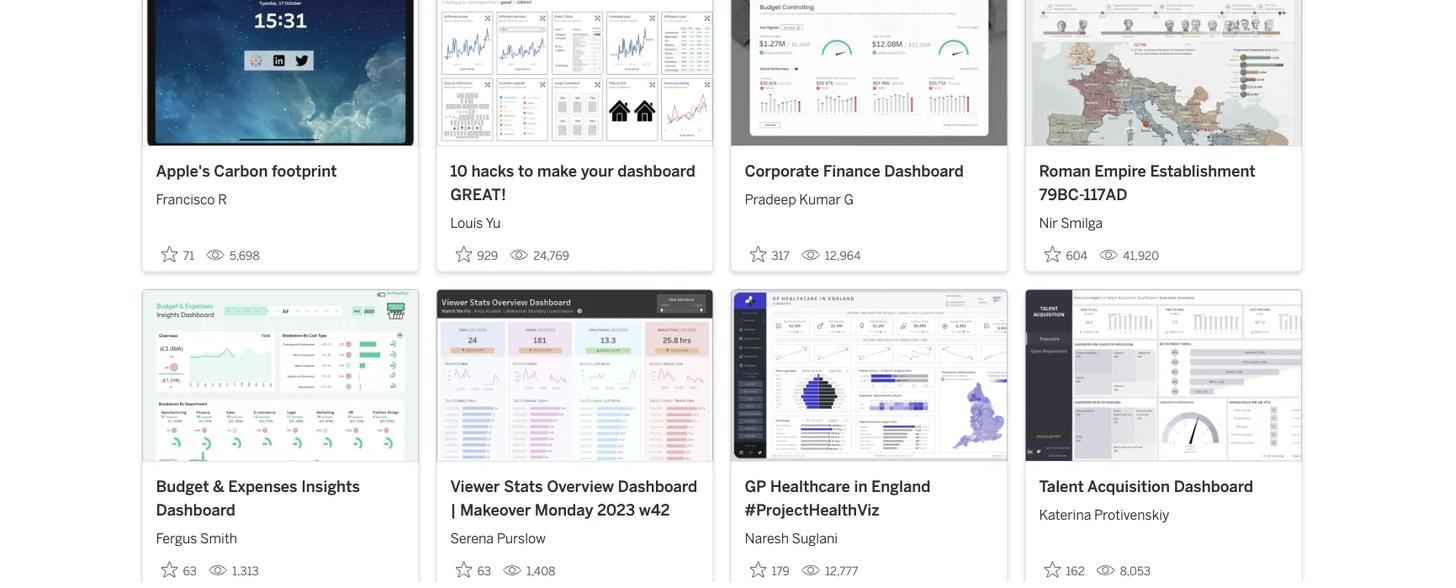 Task type: locate. For each thing, give the bounding box(es) containing it.
g
[[844, 192, 854, 208]]

0 horizontal spatial 63
[[183, 565, 197, 578]]

add favorite button containing 71
[[156, 241, 199, 268]]

pradeep
[[745, 192, 796, 208]]

fergus
[[156, 530, 197, 546]]

2 63 from the left
[[477, 565, 491, 578]]

roman empire establishment 79bc-117ad
[[1039, 162, 1256, 204]]

in
[[854, 478, 868, 496]]

add favorite button down francisco
[[156, 241, 199, 268]]

dashboard
[[618, 162, 696, 181]]

w42
[[639, 501, 670, 519]]

317
[[772, 249, 790, 263]]

budget
[[156, 478, 209, 496]]

katerina
[[1039, 507, 1092, 523]]

63 for |
[[477, 565, 491, 578]]

talent acquisition dashboard
[[1039, 478, 1254, 496]]

add favorite button down serena
[[451, 556, 496, 582]]

1 63 from the left
[[183, 565, 197, 578]]

naresh suglani
[[745, 530, 838, 546]]

1 horizontal spatial 63
[[477, 565, 491, 578]]

10 hacks to make your dashboard great!
[[451, 162, 696, 204]]

corporate finance dashboard
[[745, 162, 964, 181]]

dashboard
[[884, 162, 964, 181], [618, 478, 698, 496], [1174, 478, 1254, 496], [156, 501, 236, 519]]

dashboard inside corporate finance dashboard link
[[884, 162, 964, 181]]

talent acquisition dashboard link
[[1039, 475, 1289, 498]]

dashboard inside budget & expenses insights dashboard
[[156, 501, 236, 519]]

empire
[[1095, 162, 1147, 181]]

viewer
[[451, 478, 500, 496]]

929
[[477, 249, 498, 263]]

117ad
[[1084, 185, 1128, 204]]

make
[[537, 162, 577, 181]]

dashboard up pradeep kumar g link
[[884, 162, 964, 181]]

Add Favorite button
[[451, 241, 503, 268]]

add favorite button down 'katerina'
[[1039, 556, 1090, 582]]

10
[[451, 162, 468, 181]]

workbook thumbnail image for acquisition
[[1026, 290, 1302, 461]]

roman
[[1039, 162, 1091, 181]]

suglani
[[792, 530, 838, 546]]

63 down serena
[[477, 565, 491, 578]]

add favorite button containing 162
[[1039, 556, 1090, 582]]

63
[[183, 565, 197, 578], [477, 565, 491, 578]]

dashboard up w42
[[618, 478, 698, 496]]

63 down fergus smith
[[183, 565, 197, 578]]

katerina protivenskiy
[[1039, 507, 1170, 523]]

workbook thumbnail image for finance
[[732, 0, 1007, 146]]

‫nir smilga‬‎ link
[[1039, 206, 1289, 233]]

talent
[[1039, 478, 1084, 496]]

‫nir
[[1039, 215, 1058, 231]]

apple's carbon footprint link
[[156, 160, 405, 183]]

katerina protivenskiy link
[[1039, 498, 1289, 525]]

workbook thumbnail image for carbon
[[143, 0, 419, 146]]

add favorite button down fergus
[[156, 556, 202, 582]]

serena purslow link
[[451, 522, 700, 548]]

41,920
[[1123, 249, 1159, 263]]

purslow
[[497, 530, 546, 546]]

add favorite button for talent acquisition dashboard
[[1039, 556, 1090, 582]]

budget & expenses insights dashboard
[[156, 478, 360, 519]]

‫nir smilga‬‎
[[1039, 215, 1103, 231]]

gp healthcare in england #projecthealthviz link
[[745, 475, 994, 522]]

1,408
[[527, 565, 556, 578]]

12,964 views element
[[795, 242, 868, 270]]

1,313
[[232, 565, 259, 578]]

workbook thumbnail image
[[143, 0, 419, 146], [437, 0, 713, 146], [732, 0, 1007, 146], [1026, 0, 1302, 146], [143, 290, 419, 461], [437, 290, 713, 461], [732, 290, 1007, 461], [1026, 290, 1302, 461]]

8,053
[[1120, 565, 1151, 578]]

protivenskiy
[[1095, 507, 1170, 523]]

serena
[[451, 530, 494, 546]]

corporate
[[745, 162, 820, 181]]

francisco
[[156, 192, 215, 208]]

naresh suglani link
[[745, 522, 994, 548]]

gp
[[745, 478, 767, 496]]

finance
[[823, 162, 881, 181]]

Add Favorite button
[[156, 241, 199, 268], [156, 556, 202, 582], [451, 556, 496, 582], [745, 556, 795, 582], [1039, 556, 1090, 582]]

dashboard down budget
[[156, 501, 236, 519]]

1,408 views element
[[496, 558, 562, 582]]

pradeep kumar g link
[[745, 183, 994, 210]]

to
[[518, 162, 534, 181]]

r
[[218, 192, 227, 208]]

add favorite button containing 179
[[745, 556, 795, 582]]

hacks
[[472, 162, 514, 181]]

79bc-
[[1039, 185, 1084, 204]]

add favorite button down "naresh"
[[745, 556, 795, 582]]

add favorite button for viewer stats overview dashboard | makeover monday 2023 w42
[[451, 556, 496, 582]]

makeover
[[460, 501, 531, 519]]

fergus smith
[[156, 530, 237, 546]]

yu
[[486, 215, 501, 231]]

dashboard up katerina protivenskiy link on the right bottom of the page
[[1174, 478, 1254, 496]]

budget & expenses insights dashboard link
[[156, 475, 405, 522]]



Task type: describe. For each thing, give the bounding box(es) containing it.
10 hacks to make your dashboard great! link
[[451, 160, 700, 206]]

workbook thumbnail image for healthcare
[[732, 290, 1007, 461]]

dashboard inside viewer stats overview dashboard | makeover monday 2023 w42
[[618, 478, 698, 496]]

63 for dashboard
[[183, 565, 197, 578]]

Add Favorite button
[[1039, 241, 1093, 268]]

acquisition
[[1088, 478, 1170, 496]]

|
[[451, 501, 456, 519]]

add favorite button for budget & expenses insights dashboard
[[156, 556, 202, 582]]

gp healthcare in england #projecthealthviz
[[745, 478, 931, 519]]

&
[[213, 478, 224, 496]]

workbook thumbnail image for &
[[143, 290, 419, 461]]

Add Favorite button
[[745, 241, 795, 268]]

apple's
[[156, 162, 210, 181]]

24,769 views element
[[503, 242, 576, 270]]

smith
[[200, 530, 237, 546]]

england
[[872, 478, 931, 496]]

insights
[[301, 478, 360, 496]]

louis yu
[[451, 215, 501, 231]]

604
[[1066, 249, 1088, 263]]

your
[[581, 162, 614, 181]]

carbon
[[214, 162, 268, 181]]

naresh
[[745, 530, 789, 546]]

12,964
[[825, 249, 861, 263]]

roman empire establishment 79bc-117ad link
[[1039, 160, 1289, 206]]

apple's carbon footprint
[[156, 162, 337, 181]]

dashboard inside talent acquisition dashboard link
[[1174, 478, 1254, 496]]

workbook thumbnail image for empire
[[1026, 0, 1302, 146]]

#projecthealthviz
[[745, 501, 880, 519]]

establishment
[[1151, 162, 1256, 181]]

24,769
[[534, 249, 569, 263]]

1,313 views element
[[202, 558, 266, 582]]

stats
[[504, 478, 543, 496]]

12,777 views element
[[795, 558, 865, 582]]

expenses
[[228, 478, 297, 496]]

viewer stats overview dashboard | makeover monday 2023 w42 link
[[451, 475, 700, 522]]

add favorite button for apple's carbon footprint
[[156, 241, 199, 268]]

71
[[183, 249, 194, 263]]

12,777
[[825, 565, 859, 578]]

162
[[1066, 565, 1085, 578]]

viewer stats overview dashboard | makeover monday 2023 w42
[[451, 478, 698, 519]]

francisco r link
[[156, 183, 405, 210]]

8,053 views element
[[1090, 558, 1158, 582]]

2023
[[597, 501, 635, 519]]

workbook thumbnail image for hacks
[[437, 0, 713, 146]]

great!
[[451, 185, 506, 204]]

kumar
[[800, 192, 841, 208]]

serena purslow
[[451, 530, 546, 546]]

corporate finance dashboard link
[[745, 160, 994, 183]]

smilga‬‎
[[1061, 215, 1103, 231]]

louis
[[451, 215, 483, 231]]

francisco r
[[156, 192, 227, 208]]

louis yu link
[[451, 206, 700, 233]]

healthcare
[[770, 478, 850, 496]]

add favorite button for gp healthcare in england #projecthealthviz
[[745, 556, 795, 582]]

fergus smith link
[[156, 522, 405, 548]]

pradeep kumar g
[[745, 192, 854, 208]]

41,920 views element
[[1093, 242, 1166, 270]]

5,698 views element
[[199, 242, 267, 270]]

footprint
[[272, 162, 337, 181]]

overview
[[547, 478, 614, 496]]

monday
[[535, 501, 594, 519]]

5,698
[[230, 249, 260, 263]]

179
[[772, 565, 790, 578]]

workbook thumbnail image for stats
[[437, 290, 713, 461]]



Task type: vqa. For each thing, say whether or not it's contained in the screenshot.


